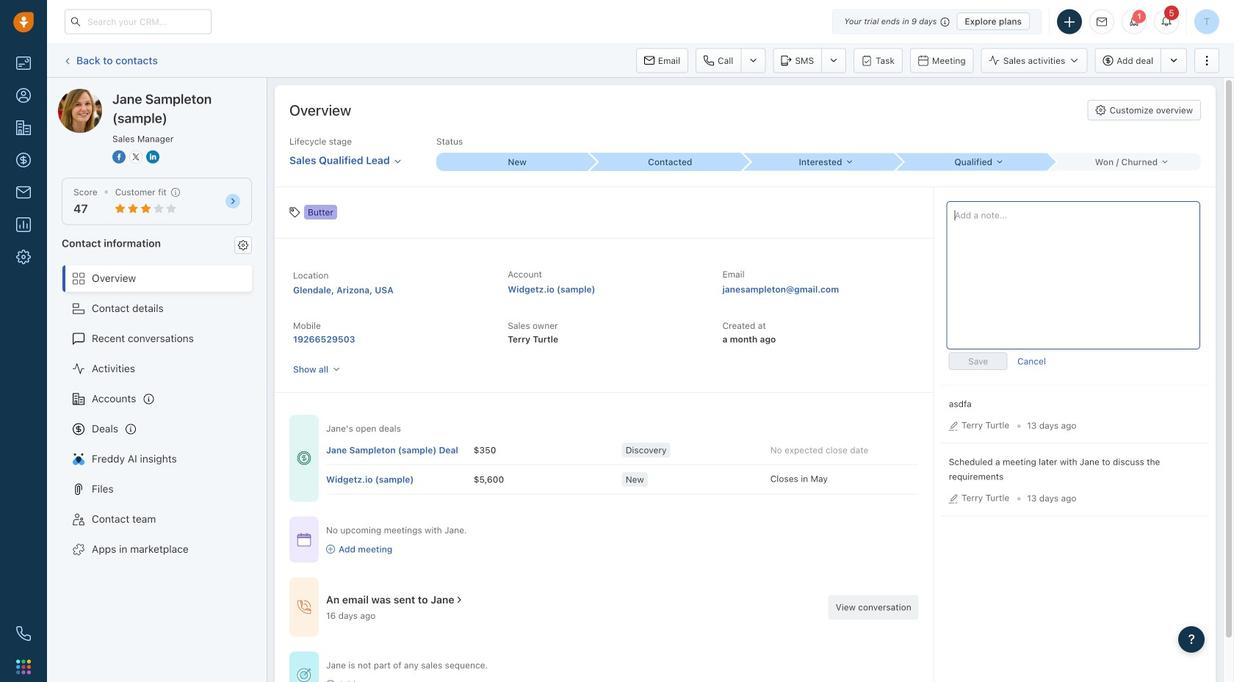 Task type: locate. For each thing, give the bounding box(es) containing it.
row
[[326, 436, 919, 466], [326, 466, 919, 495]]

mng settings image
[[238, 240, 248, 250]]

0 horizontal spatial container_wx8msf4aqz5i3rn1 image
[[297, 668, 312, 683]]

2 cell from the top
[[326, 466, 474, 494]]

phone image
[[16, 627, 31, 642]]

container_wx8msf4aqz5i3rn1 image
[[297, 451, 312, 466], [297, 533, 312, 548], [326, 546, 335, 554], [455, 596, 465, 606], [297, 601, 312, 615]]

row group
[[326, 436, 919, 495]]

Search your CRM... text field
[[65, 9, 212, 34]]

1 vertical spatial cell
[[326, 466, 474, 494]]

1 row from the top
[[326, 436, 919, 466]]

container_wx8msf4aqz5i3rn1 image
[[297, 668, 312, 683], [326, 681, 335, 683]]

0 vertical spatial cell
[[326, 436, 474, 465]]

send email image
[[1097, 17, 1108, 27]]

cell for second row
[[326, 466, 474, 494]]

cell
[[326, 436, 474, 465], [326, 466, 474, 494]]

cell for first row from the top
[[326, 436, 474, 465]]

1 cell from the top
[[326, 436, 474, 465]]



Task type: describe. For each thing, give the bounding box(es) containing it.
phone element
[[9, 620, 38, 649]]

freshworks switcher image
[[16, 660, 31, 675]]

2 row from the top
[[326, 466, 919, 495]]

1 horizontal spatial container_wx8msf4aqz5i3rn1 image
[[326, 681, 335, 683]]



Task type: vqa. For each thing, say whether or not it's contained in the screenshot.
Dialog
no



